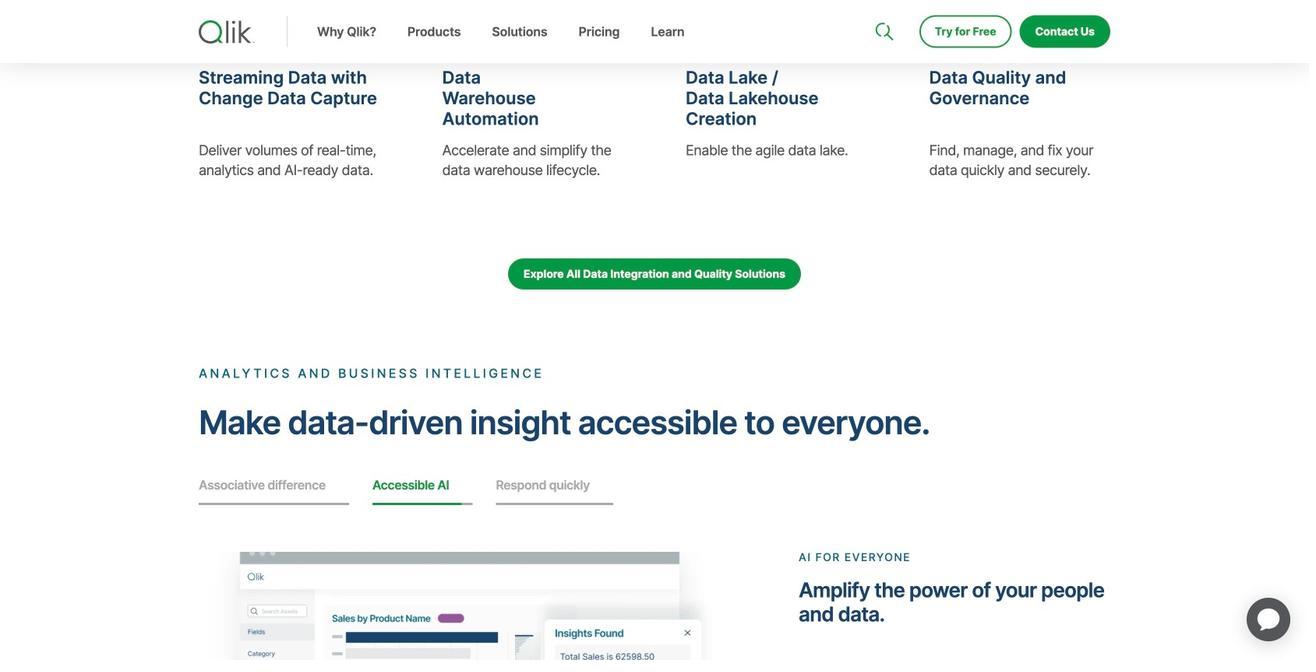 Task type: vqa. For each thing, say whether or not it's contained in the screenshot.
Try for Free
no



Task type: describe. For each thing, give the bounding box(es) containing it.
data quality and governance icon image
[[929, 7, 967, 44]]

login image
[[1061, 0, 1073, 12]]

qlik image
[[199, 20, 255, 44]]



Task type: locate. For each thing, give the bounding box(es) containing it.
support image
[[877, 0, 889, 12]]

data warehouse automation icon image
[[442, 7, 480, 44]]

streaming data with change data capture icon image
[[199, 7, 236, 44]]

application
[[1228, 580, 1309, 661]]



